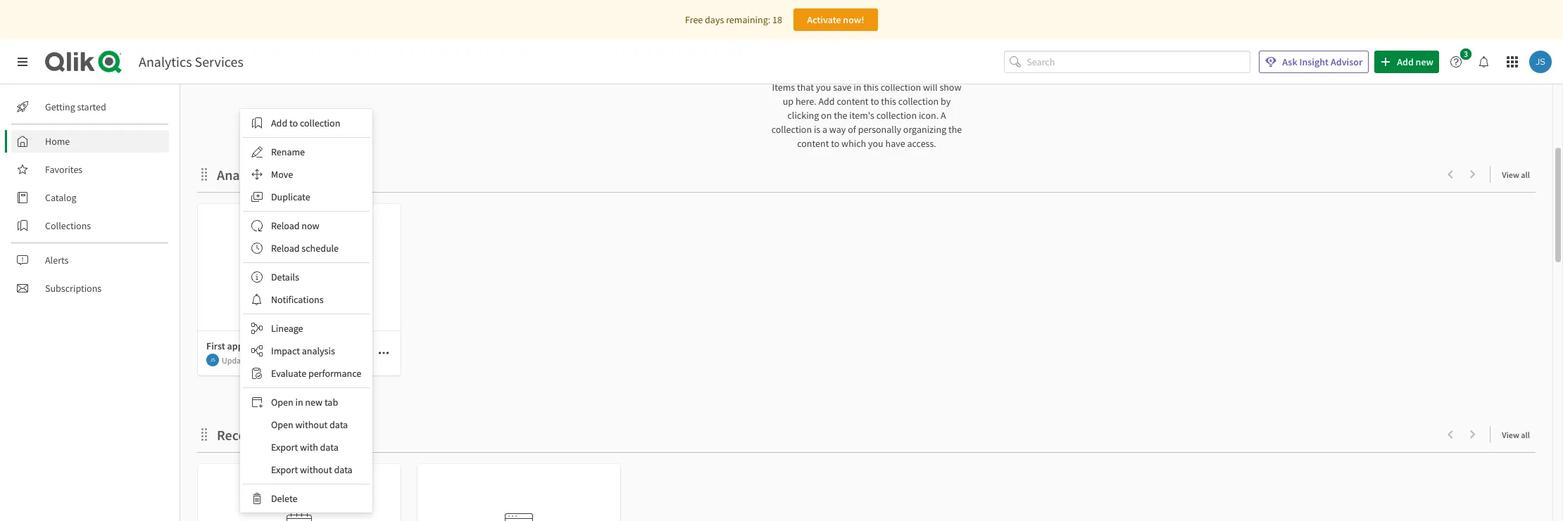 Task type: locate. For each thing, give the bounding box(es) containing it.
analytics to explore
[[217, 166, 336, 184]]

without down with
[[300, 464, 332, 477]]

which
[[841, 137, 866, 150]]

evaluate performance button
[[243, 363, 370, 385]]

menu
[[240, 109, 373, 513]]

you right that on the right of page
[[816, 81, 831, 94]]

0 vertical spatial this
[[863, 81, 879, 94]]

the
[[834, 109, 847, 122], [948, 123, 962, 136]]

2 all from the top
[[1521, 430, 1530, 441]]

data
[[330, 419, 348, 432], [320, 441, 338, 454], [334, 464, 353, 477]]

export left with
[[271, 441, 298, 454]]

view for analytics to explore
[[1502, 170, 1519, 180]]

2 view all from the top
[[1502, 430, 1530, 441]]

0 vertical spatial the
[[834, 109, 847, 122]]

you down personally at the right of page
[[868, 137, 883, 150]]

main content
[[175, 0, 1563, 522]]

open without data link
[[243, 414, 370, 437]]

new
[[305, 396, 323, 409]]

analytics
[[139, 53, 192, 70], [217, 166, 272, 184]]

alerts link
[[11, 249, 169, 272]]

2 reload from the top
[[271, 242, 300, 255]]

without
[[295, 419, 328, 432], [300, 464, 332, 477]]

access.
[[907, 137, 936, 150]]

reload schedule
[[271, 242, 339, 255]]

2 view from the top
[[1502, 430, 1519, 441]]

in
[[854, 81, 861, 94], [295, 396, 303, 409]]

content
[[837, 95, 869, 108], [797, 137, 829, 150]]

1 open from the top
[[271, 396, 293, 409]]

data down the export with data button
[[334, 464, 353, 477]]

reload down reload now
[[271, 242, 300, 255]]

view for recently used
[[1502, 430, 1519, 441]]

1 horizontal spatial this
[[881, 95, 896, 108]]

without down new
[[295, 419, 328, 432]]

1 vertical spatial reload
[[271, 242, 300, 255]]

reload for reload now
[[271, 220, 300, 232]]

to inside button
[[289, 117, 298, 130]]

open in new tab link
[[243, 391, 370, 414]]

collection
[[881, 81, 921, 94], [898, 95, 939, 108], [876, 109, 917, 122], [300, 117, 340, 130], [771, 123, 812, 136]]

content up item's
[[837, 95, 869, 108]]

reload left now
[[271, 220, 300, 232]]

0 horizontal spatial analytics
[[139, 53, 192, 70]]

move collection image
[[197, 167, 211, 181]]

export up delete
[[271, 464, 298, 477]]

open
[[271, 396, 293, 409], [271, 419, 293, 432]]

reload now button
[[243, 215, 370, 237]]

0 vertical spatial open
[[271, 396, 293, 409]]

2 export from the top
[[271, 464, 298, 477]]

personally
[[858, 123, 901, 136]]

1 vertical spatial open
[[271, 419, 293, 432]]

add up rename
[[271, 117, 287, 130]]

updated nov 2, 2023
[[222, 355, 295, 366]]

save
[[833, 81, 852, 94]]

0 horizontal spatial in
[[295, 396, 303, 409]]

the down by
[[948, 123, 962, 136]]

reload now
[[271, 220, 319, 232]]

1 vertical spatial this
[[881, 95, 896, 108]]

to up rename
[[289, 117, 298, 130]]

1 vertical spatial all
[[1521, 430, 1530, 441]]

1 export from the top
[[271, 441, 298, 454]]

the right on
[[834, 109, 847, 122]]

2 open from the top
[[271, 419, 293, 432]]

analytics right move collection icon
[[217, 166, 272, 184]]

1 vertical spatial add
[[271, 117, 287, 130]]

home
[[45, 135, 70, 148]]

collection up rename button
[[300, 117, 340, 130]]

1 vertical spatial view
[[1502, 430, 1519, 441]]

this up personally at the right of page
[[881, 95, 896, 108]]

analytics for analytics services
[[139, 53, 192, 70]]

1 horizontal spatial content
[[837, 95, 869, 108]]

ask insight advisor button
[[1259, 51, 1369, 73]]

you
[[816, 81, 831, 94], [868, 137, 883, 150]]

1 horizontal spatial in
[[854, 81, 861, 94]]

0 vertical spatial add
[[818, 95, 835, 108]]

reload
[[271, 220, 300, 232], [271, 242, 300, 255]]

delete button
[[243, 488, 370, 510]]

favorites
[[45, 163, 83, 176]]

1 all from the top
[[1521, 170, 1530, 180]]

getting started
[[45, 101, 106, 113]]

data down tab
[[330, 419, 348, 432]]

Search text field
[[1027, 50, 1251, 73]]

0 horizontal spatial you
[[816, 81, 831, 94]]

0 horizontal spatial this
[[863, 81, 879, 94]]

that
[[797, 81, 814, 94]]

1 view all from the top
[[1502, 170, 1530, 180]]

1 vertical spatial you
[[868, 137, 883, 150]]

lineage button
[[243, 318, 370, 340]]

organizing
[[903, 123, 946, 136]]

open inside open without data link
[[271, 419, 293, 432]]

ask insight advisor
[[1282, 56, 1363, 68]]

open for open without data
[[271, 419, 293, 432]]

clicking
[[788, 109, 819, 122]]

duplicate
[[271, 191, 310, 203]]

to
[[871, 95, 879, 108], [289, 117, 298, 130], [831, 137, 840, 150], [275, 166, 287, 184]]

1 horizontal spatial analytics
[[217, 166, 272, 184]]

subscriptions
[[45, 282, 102, 295]]

started
[[77, 101, 106, 113]]

1 horizontal spatial add
[[818, 95, 835, 108]]

1 vertical spatial without
[[300, 464, 332, 477]]

1 vertical spatial the
[[948, 123, 962, 136]]

collection left will
[[881, 81, 921, 94]]

analytics services
[[139, 53, 244, 70]]

show
[[940, 81, 961, 94]]

1 vertical spatial view all link
[[1502, 426, 1536, 444]]

updated
[[222, 355, 252, 366]]

export for export with data
[[271, 441, 298, 454]]

alerts
[[45, 254, 69, 267]]

view
[[1502, 170, 1519, 180], [1502, 430, 1519, 441]]

duplicate button
[[243, 186, 370, 208]]

without inside button
[[300, 464, 332, 477]]

way
[[829, 123, 846, 136]]

up
[[783, 95, 794, 108]]

1 reload from the top
[[271, 220, 300, 232]]

notifications button
[[243, 289, 370, 311]]

1 vertical spatial content
[[797, 137, 829, 150]]

catalog
[[45, 192, 76, 204]]

by
[[941, 95, 951, 108]]

0 vertical spatial view all link
[[1502, 165, 1536, 183]]

0 vertical spatial export
[[271, 441, 298, 454]]

is
[[814, 123, 820, 136]]

analytics inside main content
[[217, 166, 272, 184]]

1 vertical spatial view all
[[1502, 430, 1530, 441]]

1 view from the top
[[1502, 170, 1519, 180]]

in left new
[[295, 396, 303, 409]]

collection up icon.
[[898, 95, 939, 108]]

content down the is on the top right
[[797, 137, 829, 150]]

details
[[271, 271, 299, 284]]

0 horizontal spatial add
[[271, 117, 287, 130]]

activate
[[807, 13, 841, 26]]

getting
[[45, 101, 75, 113]]

data for export with data
[[320, 441, 338, 454]]

performance
[[308, 368, 361, 380]]

reload inside 'button'
[[271, 242, 300, 255]]

2 view all link from the top
[[1502, 426, 1536, 444]]

reload inside button
[[271, 220, 300, 232]]

0 vertical spatial data
[[330, 419, 348, 432]]

1 vertical spatial analytics
[[217, 166, 272, 184]]

1 view all link from the top
[[1502, 165, 1536, 183]]

without for export
[[300, 464, 332, 477]]

0 vertical spatial analytics
[[139, 53, 192, 70]]

analytics for analytics to explore
[[217, 166, 272, 184]]

main content containing analytics to explore
[[175, 0, 1563, 522]]

navigation pane element
[[0, 90, 180, 306]]

2,
[[270, 355, 276, 366]]

activate now! link
[[793, 8, 878, 31]]

reload schedule button
[[243, 237, 370, 260]]

0 vertical spatial view
[[1502, 170, 1519, 180]]

1 vertical spatial data
[[320, 441, 338, 454]]

1 horizontal spatial the
[[948, 123, 962, 136]]

getting started link
[[11, 96, 169, 118]]

evaluate performance
[[271, 368, 361, 380]]

open inside open in new tab link
[[271, 396, 293, 409]]

add
[[818, 95, 835, 108], [271, 117, 287, 130]]

item's
[[849, 109, 874, 122]]

rename button
[[243, 141, 370, 163]]

view all for recently used
[[1502, 430, 1530, 441]]

all
[[1521, 170, 1530, 180], [1521, 430, 1530, 441]]

in right save
[[854, 81, 861, 94]]

0 vertical spatial view all
[[1502, 170, 1530, 180]]

collection down clicking
[[771, 123, 812, 136]]

in inside items that you save in this collection will show up here. add content to this collection by clicking on the item's collection icon. a collection is a way of personally organizing the content to which you have access.
[[854, 81, 861, 94]]

data right with
[[320, 441, 338, 454]]

1 vertical spatial export
[[271, 464, 298, 477]]

0 vertical spatial in
[[854, 81, 861, 94]]

move button
[[243, 163, 370, 186]]

0 vertical spatial without
[[295, 419, 328, 432]]

0 vertical spatial reload
[[271, 220, 300, 232]]

add up on
[[818, 95, 835, 108]]

this right save
[[863, 81, 879, 94]]

0 vertical spatial all
[[1521, 170, 1530, 180]]

analytics left services
[[139, 53, 192, 70]]

to down rename
[[275, 166, 287, 184]]

delete
[[271, 493, 297, 506]]

2 vertical spatial data
[[334, 464, 353, 477]]

collection up personally at the right of page
[[876, 109, 917, 122]]



Task type: vqa. For each thing, say whether or not it's contained in the screenshot.
'EXPORT WITHOUT DATA'
yes



Task type: describe. For each thing, give the bounding box(es) containing it.
view all link for analytics to explore
[[1502, 165, 1536, 183]]

searchbar element
[[1004, 50, 1251, 73]]

impact analysis button
[[243, 340, 370, 363]]

analytics to explore link
[[217, 166, 341, 184]]

recently used
[[217, 427, 301, 444]]

explore
[[290, 166, 336, 184]]

analysis
[[302, 345, 335, 358]]

data for open without data
[[330, 419, 348, 432]]

collection inside 'add to collection' button
[[300, 117, 340, 130]]

1 horizontal spatial you
[[868, 137, 883, 150]]

all for analytics to explore
[[1521, 170, 1530, 180]]

jacob simon image
[[206, 354, 219, 367]]

collections link
[[11, 215, 169, 237]]

favorites link
[[11, 158, 169, 181]]

notifications
[[271, 294, 324, 306]]

of
[[848, 123, 856, 136]]

a
[[941, 109, 946, 122]]

without for open
[[295, 419, 328, 432]]

impact analysis
[[271, 345, 335, 358]]

personal element
[[288, 320, 311, 342]]

on
[[821, 109, 832, 122]]

free days remaining: 18
[[685, 13, 782, 26]]

lineage
[[271, 322, 303, 335]]

1 vertical spatial in
[[295, 396, 303, 409]]

days
[[705, 13, 724, 26]]

evaluate
[[271, 368, 306, 380]]

items
[[772, 81, 795, 94]]

export for export without data
[[271, 464, 298, 477]]

add to collection button
[[243, 112, 370, 134]]

items that you save in this collection will show up here. add content to this collection by clicking on the item's collection icon. a collection is a way of personally organizing the content to which you have access.
[[771, 81, 962, 150]]

analytics services element
[[139, 53, 244, 70]]

add to collection
[[271, 117, 340, 130]]

all for recently used
[[1521, 430, 1530, 441]]

collections
[[45, 220, 91, 232]]

export without data
[[271, 464, 353, 477]]

catalog link
[[11, 187, 169, 209]]

0 vertical spatial you
[[816, 81, 831, 94]]

impact
[[271, 345, 300, 358]]

services
[[195, 53, 244, 70]]

open in new tab
[[271, 396, 338, 409]]

recently used link
[[217, 427, 307, 444]]

now
[[302, 220, 319, 232]]

icon.
[[919, 109, 939, 122]]

will
[[923, 81, 938, 94]]

first
[[206, 340, 225, 353]]

recently
[[217, 427, 269, 444]]

close sidebar menu image
[[17, 56, 28, 68]]

to up item's
[[871, 95, 879, 108]]

view all link for recently used
[[1502, 426, 1536, 444]]

activate now!
[[807, 13, 864, 26]]

schedule
[[302, 242, 339, 255]]

move
[[271, 168, 293, 181]]

now!
[[843, 13, 864, 26]]

export with data
[[271, 441, 338, 454]]

menu containing add to collection
[[240, 109, 373, 513]]

export without data button
[[243, 459, 370, 482]]

tab
[[325, 396, 338, 409]]

open without data
[[271, 419, 348, 432]]

have
[[885, 137, 905, 150]]

jacob simon element
[[206, 354, 219, 367]]

nov
[[254, 355, 268, 366]]

a
[[822, 123, 827, 136]]

open for open in new tab
[[271, 396, 293, 409]]

app
[[227, 340, 243, 353]]

move collection image
[[197, 428, 211, 442]]

insight
[[1299, 56, 1329, 68]]

here.
[[796, 95, 817, 108]]

remaining:
[[726, 13, 770, 26]]

0 horizontal spatial content
[[797, 137, 829, 150]]

add inside button
[[271, 117, 287, 130]]

advisor
[[1331, 56, 1363, 68]]

details button
[[243, 266, 370, 289]]

subscriptions link
[[11, 277, 169, 300]]

more actions image
[[378, 348, 389, 359]]

used
[[272, 427, 301, 444]]

2023
[[278, 355, 295, 366]]

view all for analytics to explore
[[1502, 170, 1530, 180]]

reload for reload schedule
[[271, 242, 300, 255]]

first app
[[206, 340, 243, 353]]

18
[[772, 13, 782, 26]]

add inside items that you save in this collection will show up here. add content to this collection by clicking on the item's collection icon. a collection is a way of personally organizing the content to which you have access.
[[818, 95, 835, 108]]

to down way on the top right
[[831, 137, 840, 150]]

free
[[685, 13, 703, 26]]

0 vertical spatial content
[[837, 95, 869, 108]]

0 horizontal spatial the
[[834, 109, 847, 122]]

data for export without data
[[334, 464, 353, 477]]

ask
[[1282, 56, 1297, 68]]

home link
[[11, 130, 169, 153]]

export with data button
[[243, 437, 370, 459]]



